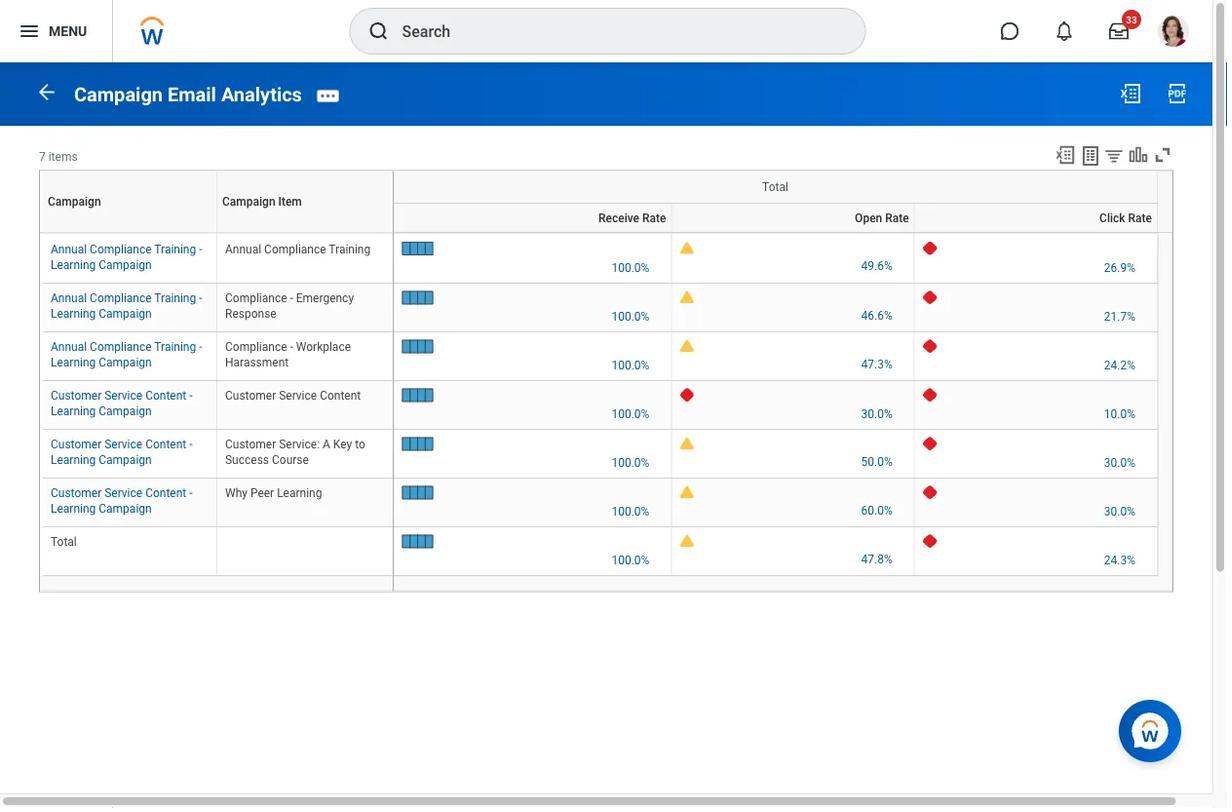 Task type: locate. For each thing, give the bounding box(es) containing it.
learning for compliance - emergency response
[[51, 307, 96, 321]]

1 vertical spatial customer service content - learning campaign
[[51, 438, 193, 467]]

customer service content - learning campaign for customer service content
[[51, 389, 193, 418]]

customer service content - learning campaign for why peer learning
[[51, 486, 193, 516]]

customer service content - learning campaign link
[[51, 385, 193, 418], [51, 434, 193, 467], [51, 483, 193, 516]]

item up campaign item button
[[278, 195, 302, 208]]

2 customer service content - learning campaign link from the top
[[51, 434, 193, 467]]

menu
[[49, 23, 87, 39]]

1 vertical spatial annual compliance training - learning campaign link
[[51, 288, 202, 321]]

100.0% for 50.0%
[[612, 456, 650, 470]]

2 100.0% from the top
[[612, 310, 650, 324]]

learning for customer service: a key to success course
[[51, 453, 96, 467]]

1 horizontal spatial click
[[1100, 211, 1126, 225]]

3 customer service content - learning campaign from the top
[[51, 486, 193, 516]]

3 customer service content - learning campaign link from the top
[[51, 483, 193, 516]]

1 100.0% button from the top
[[612, 260, 653, 276]]

key
[[333, 438, 352, 451]]

compliance - workplace harassment
[[225, 340, 351, 370]]

search image
[[367, 20, 391, 43]]

service
[[105, 389, 143, 403], [279, 389, 317, 403], [105, 438, 143, 451], [105, 486, 143, 500]]

1 100.0% from the top
[[612, 261, 650, 275]]

toolbar
[[1046, 145, 1174, 170]]

30.0% button up 24.3%
[[1105, 504, 1139, 520]]

0 vertical spatial item
[[278, 195, 302, 208]]

compliance - emergency response
[[225, 291, 354, 321]]

0 vertical spatial customer service content - learning campaign link
[[51, 385, 193, 418]]

0 vertical spatial click
[[1100, 211, 1126, 225]]

compliance
[[90, 242, 152, 256], [264, 242, 326, 256], [90, 291, 152, 305], [225, 291, 287, 305], [90, 340, 152, 354], [225, 340, 287, 354]]

1 customer service content - learning campaign from the top
[[51, 389, 193, 418]]

campaign button
[[127, 233, 132, 234]]

2 vertical spatial customer service content - learning campaign
[[51, 486, 193, 516]]

customer service content - learning campaign link for customer service content
[[51, 385, 193, 418]]

item
[[278, 195, 302, 208], [306, 233, 308, 234]]

row element up campaign campaign item
[[41, 171, 397, 233]]

24.2% button
[[1105, 358, 1139, 373]]

content
[[145, 389, 187, 403], [320, 389, 361, 403], [145, 438, 187, 451], [145, 486, 187, 500]]

100.0% for 60.0%
[[612, 505, 650, 519]]

46.6% button
[[862, 308, 896, 324]]

2 vertical spatial annual compliance training - learning campaign link
[[51, 336, 202, 370]]

compliance for third 'annual compliance training - learning campaign' link from the bottom
[[90, 242, 152, 256]]

5 100.0% from the top
[[612, 456, 650, 470]]

100.0% for 46.6%
[[612, 310, 650, 324]]

49.6% button
[[862, 259, 896, 274]]

3 annual compliance training - learning campaign from the top
[[51, 340, 202, 370]]

100.0% button
[[612, 260, 653, 276], [612, 309, 653, 325], [612, 358, 653, 374], [612, 407, 653, 422], [612, 455, 653, 471], [612, 504, 653, 520], [612, 553, 653, 569]]

0 vertical spatial 30.0%
[[862, 407, 893, 421]]

3 100.0% from the top
[[612, 359, 650, 373]]

0 vertical spatial receive
[[599, 211, 640, 225]]

30.0% up 50.0%
[[862, 407, 893, 421]]

content for customer service content
[[145, 389, 187, 403]]

6 100.0% button from the top
[[612, 504, 653, 520]]

2 vertical spatial 30.0% button
[[1105, 504, 1139, 520]]

rate
[[643, 211, 666, 225], [886, 211, 910, 225], [1129, 211, 1153, 225], [534, 233, 536, 234], [795, 233, 797, 234], [1038, 233, 1040, 234]]

47.3% button
[[862, 357, 896, 372]]

1 vertical spatial 30.0% button
[[1105, 455, 1139, 471]]

customer service content element
[[225, 385, 361, 403]]

7 100.0% from the top
[[612, 554, 650, 568]]

1 vertical spatial 30.0%
[[1105, 456, 1136, 470]]

1 customer service content - learning campaign link from the top
[[51, 385, 193, 418]]

3 100.0% button from the top
[[612, 358, 653, 374]]

1 annual compliance training - learning campaign link from the top
[[51, 238, 202, 271]]

annual inside annual compliance training element
[[225, 242, 261, 256]]

customer service: a key to success course element
[[225, 434, 366, 467]]

item up annual compliance training element
[[306, 233, 308, 234]]

0 vertical spatial annual compliance training - learning campaign
[[51, 242, 202, 271]]

5 100.0% button from the top
[[612, 455, 653, 471]]

100.0% button for 46.6%
[[612, 309, 653, 325]]

row element
[[41, 171, 397, 233], [394, 203, 1158, 232]]

row element containing campaign
[[41, 171, 397, 233]]

50.0%
[[862, 455, 893, 469]]

24.3% button
[[1105, 553, 1139, 568]]

21.7% button
[[1105, 309, 1139, 325]]

1 vertical spatial receive
[[531, 233, 534, 234]]

annual for third 'annual compliance training - learning campaign' link from the bottom
[[51, 242, 87, 256]]

annual
[[51, 242, 87, 256], [225, 242, 261, 256], [51, 291, 87, 305], [51, 340, 87, 354]]

4 100.0% button from the top
[[612, 407, 653, 422]]

service:
[[279, 438, 320, 451]]

annual compliance training - learning campaign
[[51, 242, 202, 271], [51, 291, 202, 321], [51, 340, 202, 370]]

select to filter grid data image
[[1104, 146, 1125, 166]]

2 customer service content - learning campaign from the top
[[51, 438, 193, 467]]

annual compliance training - learning campaign link for compliance - emergency response
[[51, 288, 202, 321]]

4 100.0% from the top
[[612, 408, 650, 421]]

2 vertical spatial customer service content - learning campaign link
[[51, 483, 193, 516]]

2 annual compliance training - learning campaign from the top
[[51, 291, 202, 321]]

total - receive rate button
[[528, 233, 537, 234]]

success
[[225, 453, 269, 467]]

why
[[225, 486, 248, 500]]

2 annual compliance training - learning campaign link from the top
[[51, 288, 202, 321]]

100.0%
[[612, 261, 650, 275], [612, 310, 650, 324], [612, 359, 650, 373], [612, 408, 650, 421], [612, 456, 650, 470], [612, 505, 650, 519], [612, 554, 650, 568]]

customer for customer service content
[[51, 389, 102, 403]]

compliance for 'annual compliance training - learning campaign' link corresponding to compliance - workplace harassment
[[90, 340, 152, 354]]

30.0% button up 50.0%
[[862, 406, 896, 422]]

0 vertical spatial customer service content - learning campaign
[[51, 389, 193, 418]]

0 vertical spatial open
[[855, 211, 883, 225]]

annual compliance training - learning campaign link for compliance - workplace harassment
[[51, 336, 202, 370]]

0 horizontal spatial open
[[793, 233, 795, 234]]

6 100.0% from the top
[[612, 505, 650, 519]]

100.0% for 30.0%
[[612, 408, 650, 421]]

2 vertical spatial annual compliance training - learning campaign
[[51, 340, 202, 370]]

receive rate
[[599, 211, 666, 225]]

toolbar inside campaign email analytics main content
[[1046, 145, 1174, 170]]

content for customer service: a key to success course
[[145, 438, 187, 451]]

30.0% up 24.3%
[[1105, 505, 1136, 519]]

0 vertical spatial annual compliance training - learning campaign link
[[51, 238, 202, 271]]

learning for compliance - workplace harassment
[[51, 356, 96, 370]]

emergency
[[296, 291, 354, 305]]

1 horizontal spatial open
[[855, 211, 883, 225]]

annual compliance training - learning campaign link
[[51, 238, 202, 271], [51, 288, 202, 321], [51, 336, 202, 370]]

view printable version (pdf) image
[[1166, 82, 1190, 105]]

1 vertical spatial customer service content - learning campaign link
[[51, 434, 193, 467]]

campaign
[[74, 83, 163, 106], [48, 195, 101, 208], [222, 195, 276, 208], [127, 233, 131, 234], [301, 233, 306, 234], [99, 258, 152, 271], [99, 307, 152, 321], [99, 356, 152, 370], [99, 405, 152, 418], [99, 453, 152, 467], [99, 502, 152, 516]]

30.0% button down '10.0%' button
[[1105, 455, 1139, 471]]

47.8% button
[[862, 552, 896, 567]]

2 vertical spatial 30.0%
[[1105, 505, 1136, 519]]

100.0% button for 30.0%
[[612, 407, 653, 422]]

0 horizontal spatial click
[[1036, 233, 1038, 234]]

1 vertical spatial click
[[1036, 233, 1038, 234]]

compliance - workplace harassment element
[[225, 336, 351, 370]]

24.2%
[[1105, 359, 1136, 372]]

annual compliance training - learning campaign for compliance - emergency response
[[51, 291, 202, 321]]

Search Workday  search field
[[402, 10, 826, 53]]

30.0% down '10.0%' button
[[1105, 456, 1136, 470]]

7 100.0% button from the top
[[612, 553, 653, 569]]

customer service content - learning campaign for customer service: a key to success course
[[51, 438, 193, 467]]

customer service content - learning campaign link for customer service: a key to success course
[[51, 434, 193, 467]]

0 vertical spatial 30.0% button
[[862, 406, 896, 422]]

7
[[39, 150, 46, 164]]

60.0% button
[[862, 503, 896, 519]]

customer service content - learning campaign
[[51, 389, 193, 418], [51, 438, 193, 467], [51, 486, 193, 516]]

click
[[1100, 211, 1126, 225], [1036, 233, 1038, 234]]

3 annual compliance training - learning campaign link from the top
[[51, 336, 202, 370]]

fullscreen image
[[1153, 145, 1174, 166]]

click rate
[[1100, 211, 1153, 225]]

workday assistant region
[[1120, 692, 1190, 763]]

menu button
[[0, 0, 112, 62]]

30.0%
[[862, 407, 893, 421], [1105, 456, 1136, 470], [1105, 505, 1136, 519]]

row element up total - receive rate total - open rate total - click rate
[[394, 203, 1158, 232]]

1 vertical spatial annual compliance training - learning campaign
[[51, 291, 202, 321]]

annual compliance training
[[225, 242, 371, 256]]

-
[[530, 233, 531, 234], [792, 233, 792, 234], [1035, 233, 1036, 234], [199, 242, 202, 256], [199, 291, 202, 305], [290, 291, 293, 305], [199, 340, 202, 354], [290, 340, 293, 354], [189, 389, 193, 403], [189, 438, 193, 451], [189, 486, 193, 500]]

50.0% button
[[862, 454, 896, 470]]

30.0% button
[[862, 406, 896, 422], [1105, 455, 1139, 471], [1105, 504, 1139, 520]]

1 horizontal spatial item
[[306, 233, 308, 234]]

46.6%
[[862, 309, 893, 323]]

customer
[[51, 389, 102, 403], [225, 389, 276, 403], [51, 438, 102, 451], [225, 438, 276, 451], [51, 486, 102, 500]]

learning for customer service content
[[51, 405, 96, 418]]

learning
[[51, 258, 96, 271], [51, 307, 96, 321], [51, 356, 96, 370], [51, 405, 96, 418], [51, 453, 96, 467], [277, 486, 322, 500], [51, 502, 96, 516]]

inbox large image
[[1110, 21, 1129, 41]]

- inside compliance - workplace harassment
[[290, 340, 293, 354]]

training
[[154, 242, 196, 256], [329, 242, 371, 256], [154, 291, 196, 305], [154, 340, 196, 354]]

total
[[763, 180, 789, 194], [528, 233, 530, 234], [790, 233, 792, 234], [1033, 233, 1035, 234], [51, 535, 77, 549]]

course
[[272, 453, 309, 467]]

100.0% button for 47.8%
[[612, 553, 653, 569]]

receive
[[599, 211, 640, 225], [531, 233, 534, 234]]

open
[[855, 211, 883, 225], [793, 233, 795, 234]]

2 100.0% button from the top
[[612, 309, 653, 325]]

1 vertical spatial item
[[306, 233, 308, 234]]



Task type: describe. For each thing, give the bounding box(es) containing it.
campaign item button
[[301, 233, 308, 234]]

profile logan mcneil image
[[1159, 16, 1190, 51]]

customer for customer service: a key to success course
[[51, 438, 102, 451]]

campaign item
[[222, 195, 302, 208]]

campaign email analytics main content
[[0, 62, 1213, 610]]

customer for why peer learning
[[51, 486, 102, 500]]

open rate
[[855, 211, 910, 225]]

10.0% button
[[1105, 406, 1139, 422]]

compliance inside compliance - workplace harassment
[[225, 340, 287, 354]]

export to excel image
[[1055, 145, 1077, 166]]

customer inside customer service: a key to success course
[[225, 438, 276, 451]]

annual for annual compliance training element
[[225, 242, 261, 256]]

annual compliance training - learning campaign for compliance - workplace harassment
[[51, 340, 202, 370]]

campaign email analytics
[[74, 83, 302, 106]]

previous page image
[[35, 81, 59, 104]]

100.0% button for 50.0%
[[612, 455, 653, 471]]

21.7%
[[1105, 310, 1136, 324]]

workplace
[[296, 340, 351, 354]]

30.0% button for 50.0%
[[1105, 455, 1139, 471]]

a
[[323, 438, 331, 451]]

47.3%
[[862, 358, 893, 371]]

email
[[168, 83, 216, 106]]

compliance for annual compliance training element
[[264, 242, 326, 256]]

1 horizontal spatial receive
[[599, 211, 640, 225]]

30.0% for 50.0%
[[1105, 456, 1136, 470]]

response
[[225, 307, 277, 321]]

total element
[[51, 531, 77, 549]]

compliance - emergency response element
[[225, 288, 354, 321]]

annual compliance training element
[[225, 238, 371, 256]]

total - open rate column header
[[672, 233, 915, 234]]

service for customer service: a key to success course
[[105, 438, 143, 451]]

7 items
[[39, 150, 78, 164]]

items
[[48, 150, 78, 164]]

24.3%
[[1105, 554, 1136, 567]]

why peer learning element
[[225, 483, 322, 500]]

49.6%
[[862, 260, 893, 273]]

customer service content - learning campaign link for why peer learning
[[51, 483, 193, 516]]

campaign email analytics link
[[74, 83, 302, 106]]

campaign campaign item
[[127, 233, 308, 234]]

analytics
[[221, 83, 302, 106]]

total - click rate column header
[[915, 233, 1158, 234]]

service for why peer learning
[[105, 486, 143, 500]]

compliance inside compliance - emergency response
[[225, 291, 287, 305]]

26.9%
[[1105, 261, 1136, 274]]

100.0% for 47.8%
[[612, 554, 650, 568]]

harassment
[[225, 356, 289, 370]]

to
[[355, 438, 366, 451]]

47.8%
[[862, 553, 893, 566]]

justify image
[[18, 20, 41, 43]]

service for customer service content
[[105, 389, 143, 403]]

0 horizontal spatial receive
[[531, 233, 534, 234]]

notifications large image
[[1055, 21, 1075, 41]]

100.0% for 47.3%
[[612, 359, 650, 373]]

33
[[1127, 14, 1138, 25]]

total - receive rate total - open rate total - click rate
[[528, 233, 1040, 234]]

100.0% button for 47.3%
[[612, 358, 653, 374]]

content inside the customer service content element
[[320, 389, 361, 403]]

peer
[[251, 486, 274, 500]]

export to excel image
[[1120, 82, 1143, 105]]

- inside compliance - emergency response
[[290, 291, 293, 305]]

100.0% for 49.6%
[[612, 261, 650, 275]]

100.0% button for 49.6%
[[612, 260, 653, 276]]

33 button
[[1098, 10, 1142, 53]]

compliance for 'annual compliance training - learning campaign' link for compliance - emergency response
[[90, 291, 152, 305]]

annual for 'annual compliance training - learning campaign' link for compliance - emergency response
[[51, 291, 87, 305]]

expand/collapse chart image
[[1128, 145, 1150, 166]]

learning for why peer learning
[[51, 502, 96, 516]]

why peer learning
[[225, 486, 322, 500]]

100.0% button for 60.0%
[[612, 504, 653, 520]]

30.0% button for 60.0%
[[1105, 504, 1139, 520]]

content for why peer learning
[[145, 486, 187, 500]]

customer service: a key to success course
[[225, 438, 366, 467]]

0 horizontal spatial item
[[278, 195, 302, 208]]

10.0%
[[1105, 407, 1136, 421]]

30.0% for 60.0%
[[1105, 505, 1136, 519]]

26.9% button
[[1105, 260, 1139, 275]]

row element containing receive rate
[[394, 203, 1158, 232]]

export to worksheets image
[[1080, 145, 1103, 168]]

annual for 'annual compliance training - learning campaign' link corresponding to compliance - workplace harassment
[[51, 340, 87, 354]]

60.0%
[[862, 504, 893, 518]]

1 annual compliance training - learning campaign from the top
[[51, 242, 202, 271]]

1 vertical spatial open
[[793, 233, 795, 234]]

customer service content
[[225, 389, 361, 403]]



Task type: vqa. For each thing, say whether or not it's contained in the screenshot.


